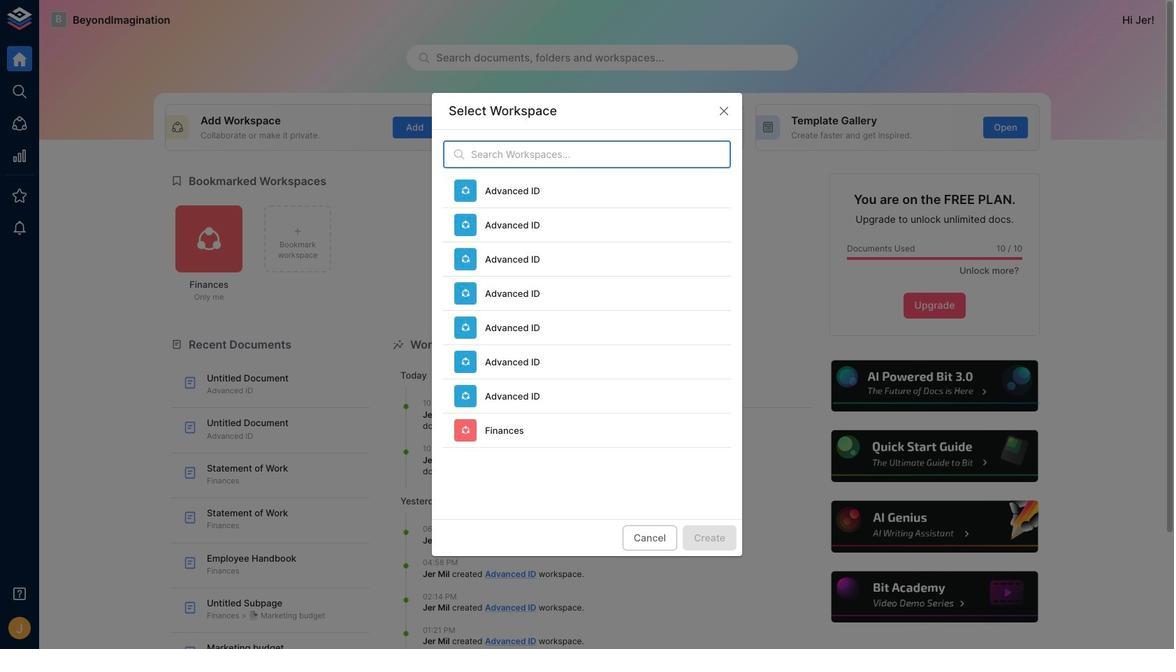 Task type: locate. For each thing, give the bounding box(es) containing it.
help image
[[830, 358, 1040, 414], [830, 429, 1040, 484], [830, 499, 1040, 555], [830, 570, 1040, 625]]

1 help image from the top
[[830, 358, 1040, 414]]

Search Workspaces... text field
[[471, 141, 731, 168]]

dialog
[[432, 93, 743, 557]]

2 help image from the top
[[830, 429, 1040, 484]]



Task type: vqa. For each thing, say whether or not it's contained in the screenshot.
Bookmark 'icon'
no



Task type: describe. For each thing, give the bounding box(es) containing it.
4 help image from the top
[[830, 570, 1040, 625]]

3 help image from the top
[[830, 499, 1040, 555]]



